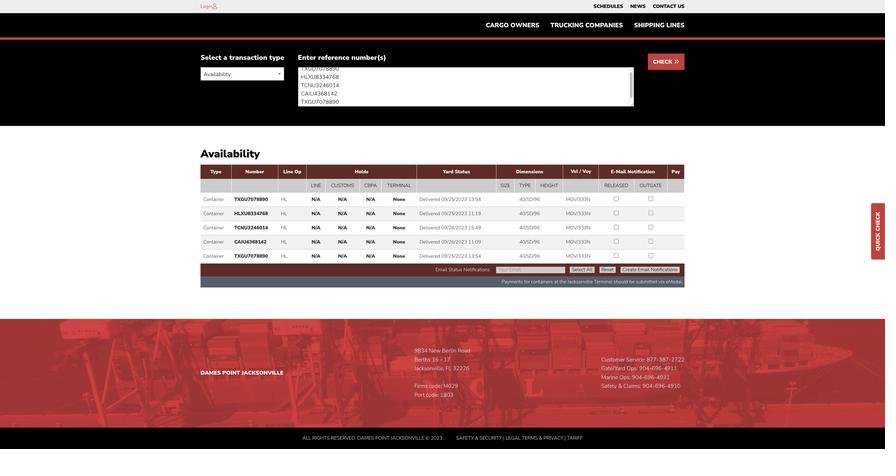 Task type: describe. For each thing, give the bounding box(es) containing it.
payments for containers at the jacksonville terminal should be submitted via emodal.
[[502, 278, 684, 285]]

availability
[[201, 147, 260, 161]]

dimensions
[[516, 168, 544, 175]]

jacksonville,
[[415, 365, 444, 372]]

containers
[[531, 278, 553, 285]]

check inside check button
[[653, 58, 674, 66]]

contact us link
[[653, 2, 685, 11]]

terms
[[522, 435, 538, 441]]

5 none from the top
[[393, 253, 406, 259]]

size
[[501, 182, 511, 189]]

enter reference number(s)
[[298, 53, 387, 62]]

2 delivered 09/25/2023 13:54 from the top
[[420, 253, 481, 259]]

5 delivered from the top
[[420, 253, 440, 259]]

delivered 09/26/2023 11:09
[[420, 239, 481, 245]]

1803
[[441, 391, 454, 399]]

2722
[[672, 356, 685, 364]]

cargo
[[486, 21, 509, 29]]

gate/yard
[[602, 365, 626, 372]]

2 40/sd/96 from the top
[[520, 210, 540, 217]]

-
[[440, 356, 443, 364]]

line for line
[[311, 182, 321, 189]]

32226
[[453, 365, 470, 372]]

reserved.
[[331, 435, 356, 441]]

hlxu8334768
[[234, 210, 268, 217]]

companies
[[586, 21, 623, 29]]

cargo owners
[[486, 21, 540, 29]]

Enter reference number(s) text field
[[298, 67, 634, 107]]

2 txgu7078890 from the top
[[234, 253, 268, 259]]

via
[[659, 278, 665, 285]]

2 vertical spatial 696-
[[655, 382, 668, 390]]

jacksonville for all
[[391, 435, 425, 441]]

2023
[[431, 435, 443, 441]]

1 none from the top
[[393, 196, 406, 203]]

tariff
[[567, 435, 583, 441]]

trucking companies link
[[545, 18, 629, 32]]

1 vertical spatial 696-
[[645, 374, 657, 381]]

2 09/25/2023 from the top
[[442, 210, 468, 217]]

2 | from the left
[[565, 435, 566, 441]]

15:49
[[469, 224, 481, 231]]

3 hl from the top
[[281, 224, 287, 231]]

line for line op
[[284, 168, 293, 175]]

1 mov/333n from the top
[[566, 196, 591, 203]]

387-
[[659, 356, 672, 364]]

marine
[[602, 374, 618, 381]]

transaction
[[229, 53, 267, 62]]

4910
[[668, 382, 681, 390]]

5 container from the top
[[203, 253, 224, 259]]

1 13:54 from the top
[[469, 196, 481, 203]]

enter
[[298, 53, 316, 62]]

should
[[614, 278, 629, 285]]

safety inside customer service: 877-387-2722 gate/yard ops: 904-696-4911 marine ops: 904-696-4931 safety & claims: 904-696-4910
[[602, 382, 617, 390]]

delivered 09/25/2023 11:19
[[420, 210, 481, 217]]

menu bar containing schedules
[[590, 2, 689, 11]]

vsl
[[571, 168, 578, 175]]

security
[[480, 435, 502, 441]]

shipping lines link
[[629, 18, 691, 32]]

5 40/sd/96 from the top
[[520, 253, 540, 259]]

news
[[631, 3, 646, 10]]

1 vertical spatial 904-
[[632, 374, 645, 381]]

berths
[[415, 356, 431, 364]]

user image
[[212, 3, 217, 9]]

3 none from the top
[[393, 224, 406, 231]]

1 vertical spatial point
[[376, 435, 390, 441]]

877-
[[647, 356, 659, 364]]

9834 new berlin road berths 16 - 17 jacksonville, fl 32226
[[415, 347, 471, 372]]

0 vertical spatial 696-
[[652, 365, 664, 372]]

4 40/sd/96 from the top
[[520, 239, 540, 245]]

quick check
[[875, 212, 883, 251]]

tariff link
[[567, 435, 583, 441]]

road
[[458, 347, 471, 355]]

new
[[429, 347, 441, 355]]

4911
[[664, 365, 678, 372]]

caiu4368142
[[234, 239, 267, 245]]

0 vertical spatial type
[[211, 168, 222, 175]]

payments
[[502, 278, 523, 285]]

1 delivered from the top
[[420, 196, 440, 203]]

4 none from the top
[[393, 239, 406, 245]]

firms
[[415, 382, 428, 390]]

3 container from the top
[[203, 224, 224, 231]]

delivered 09/26/2023 15:49
[[420, 224, 481, 231]]

e-mail notification
[[611, 168, 656, 175]]

4 mov/333n from the top
[[566, 239, 591, 245]]

the
[[560, 278, 567, 285]]

09/26/2023 for 11:09
[[442, 239, 468, 245]]

pay
[[672, 168, 681, 175]]

notification
[[628, 168, 656, 175]]

angle double right image
[[674, 59, 680, 64]]

fl
[[446, 365, 452, 372]]

0 horizontal spatial safety
[[457, 435, 474, 441]]

2 13:54 from the top
[[469, 253, 481, 259]]

3 40/sd/96 from the top
[[520, 224, 540, 231]]

service:
[[627, 356, 646, 364]]

e-
[[611, 168, 617, 175]]

status for email
[[449, 266, 463, 273]]

for
[[524, 278, 530, 285]]

at
[[555, 278, 559, 285]]

0 vertical spatial dames
[[201, 369, 221, 377]]

2 mov/333n from the top
[[566, 210, 591, 217]]

1 vertical spatial jacksonville
[[242, 369, 284, 377]]

vsl / voy
[[571, 168, 592, 175]]

contact
[[653, 3, 677, 10]]

safety & security | legal terms & privacy | tariff
[[457, 435, 583, 441]]

number
[[246, 168, 264, 175]]

a
[[224, 53, 227, 62]]

1 container from the top
[[203, 196, 224, 203]]

select a transaction type
[[201, 53, 284, 62]]



Task type: vqa. For each thing, say whether or not it's contained in the screenshot.


Task type: locate. For each thing, give the bounding box(es) containing it.
4 delivered from the top
[[420, 239, 440, 245]]

be
[[630, 278, 635, 285]]

menu bar containing cargo owners
[[481, 18, 691, 32]]

1 vertical spatial menu bar
[[481, 18, 691, 32]]

owners
[[511, 21, 540, 29]]

cbpa
[[365, 182, 377, 189]]

port
[[415, 391, 425, 399]]

line
[[284, 168, 293, 175], [311, 182, 321, 189]]

shipping
[[635, 21, 665, 29]]

txgu7078890 up hlxu8334768
[[234, 196, 268, 203]]

number(s)
[[352, 53, 387, 62]]

login link
[[201, 3, 212, 10]]

1 vertical spatial check
[[875, 212, 883, 231]]

rights
[[313, 435, 330, 441]]

delivered down delivered 09/25/2023 11:19
[[420, 224, 440, 231]]

09/25/2023 down delivered 09/26/2023 11:09
[[442, 253, 468, 259]]

1 horizontal spatial jacksonville
[[391, 435, 425, 441]]

holds
[[355, 168, 369, 175]]

0 vertical spatial ops:
[[627, 365, 638, 372]]

2 vertical spatial 09/25/2023
[[442, 253, 468, 259]]

©
[[426, 435, 430, 441]]

all
[[303, 435, 311, 441]]

trucking
[[551, 21, 584, 29]]

0 vertical spatial safety
[[602, 382, 617, 390]]

released
[[605, 182, 629, 189]]

0 vertical spatial 904-
[[640, 365, 652, 372]]

|
[[504, 435, 505, 441], [565, 435, 566, 441]]

code:
[[430, 382, 442, 390], [426, 391, 439, 399]]

lines
[[667, 21, 685, 29]]

0 vertical spatial 09/25/2023
[[442, 196, 468, 203]]

status right yard
[[455, 168, 470, 175]]

2 hl from the top
[[281, 210, 287, 217]]

2 vertical spatial 904-
[[643, 382, 655, 390]]

point
[[223, 369, 240, 377], [376, 435, 390, 441]]

2 container from the top
[[203, 210, 224, 217]]

0 horizontal spatial &
[[475, 435, 479, 441]]

menu bar up "shipping"
[[590, 2, 689, 11]]

2 delivered from the top
[[420, 210, 440, 217]]

1 horizontal spatial point
[[376, 435, 390, 441]]

40/sd/96
[[520, 196, 540, 203], [520, 210, 540, 217], [520, 224, 540, 231], [520, 239, 540, 245], [520, 253, 540, 259]]

0 vertical spatial txgu7078890
[[234, 196, 268, 203]]

& right terms
[[539, 435, 543, 441]]

terminal left "should"
[[594, 278, 613, 285]]

1 vertical spatial safety
[[457, 435, 474, 441]]

none
[[393, 196, 406, 203], [393, 210, 406, 217], [393, 224, 406, 231], [393, 239, 406, 245], [393, 253, 406, 259]]

ops:
[[627, 365, 638, 372], [620, 374, 631, 381]]

13:54 up 11:19
[[469, 196, 481, 203]]

menu bar down schedules link
[[481, 18, 691, 32]]

berlin
[[442, 347, 457, 355]]

ops: down service:
[[627, 365, 638, 372]]

terminal right cbpa
[[388, 182, 411, 189]]

yard status
[[443, 168, 470, 175]]

1 horizontal spatial line
[[311, 182, 321, 189]]

m029
[[444, 382, 458, 390]]

delivered down delivered 09/26/2023 15:49
[[420, 239, 440, 245]]

1 vertical spatial ops:
[[620, 374, 631, 381]]

696-
[[652, 365, 664, 372], [645, 374, 657, 381], [655, 382, 668, 390]]

reference
[[318, 53, 350, 62]]

ops: up 'claims:'
[[620, 374, 631, 381]]

line left customs
[[311, 182, 321, 189]]

0 horizontal spatial check
[[653, 58, 674, 66]]

schedules
[[594, 3, 624, 10]]

0 vertical spatial terminal
[[388, 182, 411, 189]]

/
[[580, 168, 582, 175]]

1 vertical spatial 09/25/2023
[[442, 210, 468, 217]]

notifications
[[464, 266, 490, 273]]

txgu7078890 down caiu4368142 at the left bottom of the page
[[234, 253, 268, 259]]

& left "security"
[[475, 435, 479, 441]]

09/26/2023 up delivered 09/26/2023 11:09
[[442, 224, 468, 231]]

footer
[[0, 319, 886, 449]]

safety down marine
[[602, 382, 617, 390]]

2 09/26/2023 from the top
[[442, 239, 468, 245]]

1 horizontal spatial dames
[[358, 435, 374, 441]]

firms code:  m029 port code:  1803
[[415, 382, 458, 399]]

legal terms & privacy link
[[506, 435, 564, 441]]

1 vertical spatial dames
[[358, 435, 374, 441]]

3 09/25/2023 from the top
[[442, 253, 468, 259]]

0 horizontal spatial terminal
[[388, 182, 411, 189]]

status for yard
[[455, 168, 470, 175]]

code: up 1803
[[430, 382, 442, 390]]

None button
[[570, 267, 595, 273], [600, 267, 616, 273], [621, 267, 680, 273], [570, 267, 595, 273], [600, 267, 616, 273], [621, 267, 680, 273]]

type
[[211, 168, 222, 175], [520, 182, 531, 189]]

& left 'claims:'
[[619, 382, 622, 390]]

delivered up email
[[420, 253, 440, 259]]

1 09/25/2023 from the top
[[442, 196, 468, 203]]

& inside customer service: 877-387-2722 gate/yard ops: 904-696-4911 marine ops: 904-696-4931 safety & claims: 904-696-4910
[[619, 382, 622, 390]]

1 hl from the top
[[281, 196, 287, 203]]

2 none from the top
[[393, 210, 406, 217]]

1 vertical spatial type
[[520, 182, 531, 189]]

1 vertical spatial 13:54
[[469, 253, 481, 259]]

line left 'op'
[[284, 168, 293, 175]]

legal
[[506, 435, 521, 441]]

mail
[[617, 168, 627, 175]]

11:09
[[469, 239, 481, 245]]

all rights reserved. dames point jacksonville © 2023
[[303, 435, 443, 441]]

n/a
[[312, 196, 321, 203], [338, 196, 347, 203], [366, 196, 375, 203], [312, 210, 321, 217], [338, 210, 347, 217], [366, 210, 375, 217], [312, 224, 321, 231], [338, 224, 347, 231], [366, 224, 375, 231], [312, 239, 321, 245], [338, 239, 347, 245], [366, 239, 375, 245], [312, 253, 321, 259], [338, 253, 347, 259], [366, 253, 375, 259]]

1 vertical spatial terminal
[[594, 278, 613, 285]]

txgu7078890
[[234, 196, 268, 203], [234, 253, 268, 259]]

check button
[[648, 54, 685, 70]]

0 vertical spatial line
[[284, 168, 293, 175]]

delivered up delivered 09/25/2023 11:19
[[420, 196, 440, 203]]

1 horizontal spatial safety
[[602, 382, 617, 390]]

1 horizontal spatial type
[[520, 182, 531, 189]]

type
[[269, 53, 284, 62]]

9834
[[415, 347, 428, 355]]

1 vertical spatial txgu7078890
[[234, 253, 268, 259]]

status right email
[[449, 266, 463, 273]]

contact us
[[653, 3, 685, 10]]

1 horizontal spatial |
[[565, 435, 566, 441]]

terminal
[[388, 182, 411, 189], [594, 278, 613, 285]]

type down dimensions
[[520, 182, 531, 189]]

status
[[455, 168, 470, 175], [449, 266, 463, 273]]

delivered 09/25/2023 13:54 up delivered 09/25/2023 11:19
[[420, 196, 481, 203]]

13:54 up notifications
[[469, 253, 481, 259]]

2 vertical spatial jacksonville
[[391, 435, 425, 441]]

dames
[[201, 369, 221, 377], [358, 435, 374, 441]]

1 horizontal spatial check
[[875, 212, 883, 231]]

shipping lines
[[635, 21, 685, 29]]

4 hl from the top
[[281, 239, 287, 245]]

3 delivered from the top
[[420, 224, 440, 231]]

claims:
[[624, 382, 642, 390]]

cargo owners link
[[481, 18, 545, 32]]

trucking companies
[[551, 21, 623, 29]]

emodal.
[[666, 278, 684, 285]]

904-
[[640, 365, 652, 372], [632, 374, 645, 381], [643, 382, 655, 390]]

0 horizontal spatial |
[[504, 435, 505, 441]]

email
[[436, 266, 448, 273]]

09/26/2023 for 15:49
[[442, 224, 468, 231]]

None checkbox
[[649, 196, 653, 201], [615, 225, 619, 229], [649, 225, 653, 229], [615, 239, 619, 244], [649, 196, 653, 201], [615, 225, 619, 229], [649, 225, 653, 229], [615, 239, 619, 244]]

customer service: 877-387-2722 gate/yard ops: 904-696-4911 marine ops: 904-696-4931 safety & claims: 904-696-4910
[[602, 356, 685, 390]]

13:54
[[469, 196, 481, 203], [469, 253, 481, 259]]

type down availability
[[211, 168, 222, 175]]

904- right 'claims:'
[[643, 382, 655, 390]]

1 horizontal spatial terminal
[[594, 278, 613, 285]]

0 vertical spatial point
[[223, 369, 240, 377]]

0 vertical spatial jacksonville
[[568, 278, 593, 285]]

0 horizontal spatial line
[[284, 168, 293, 175]]

0 horizontal spatial type
[[211, 168, 222, 175]]

0 vertical spatial menu bar
[[590, 2, 689, 11]]

us
[[678, 3, 685, 10]]

quick check link
[[872, 203, 886, 260]]

1 delivered 09/25/2023 13:54 from the top
[[420, 196, 481, 203]]

0 horizontal spatial jacksonville
[[242, 369, 284, 377]]

1 vertical spatial delivered 09/25/2023 13:54
[[420, 253, 481, 259]]

0 vertical spatial status
[[455, 168, 470, 175]]

Your Email email field
[[496, 267, 566, 273]]

safety & security link
[[457, 435, 502, 441]]

5 hl from the top
[[281, 253, 287, 259]]

1 | from the left
[[504, 435, 505, 441]]

5 mov/333n from the top
[[566, 253, 591, 259]]

1 vertical spatial status
[[449, 266, 463, 273]]

customs
[[331, 182, 354, 189]]

0 vertical spatial 13:54
[[469, 196, 481, 203]]

code: right port
[[426, 391, 439, 399]]

safety left "security"
[[457, 435, 474, 441]]

4 container from the top
[[203, 239, 224, 245]]

tcnu3246014
[[234, 224, 268, 231]]

| left "tariff"
[[565, 435, 566, 441]]

17
[[444, 356, 451, 364]]

delivered 09/25/2023 13:54 down delivered 09/26/2023 11:09
[[420, 253, 481, 259]]

2 horizontal spatial &
[[619, 382, 622, 390]]

safety
[[602, 382, 617, 390], [457, 435, 474, 441]]

1 vertical spatial line
[[311, 182, 321, 189]]

footer containing 9834 new berlin road
[[0, 319, 886, 449]]

height
[[541, 182, 559, 189]]

4931
[[657, 374, 670, 381]]

2 horizontal spatial jacksonville
[[568, 278, 593, 285]]

0 vertical spatial delivered 09/25/2023 13:54
[[420, 196, 481, 203]]

09/25/2023 up delivered 09/25/2023 11:19
[[442, 196, 468, 203]]

1 vertical spatial 09/26/2023
[[442, 239, 468, 245]]

1 40/sd/96 from the top
[[520, 196, 540, 203]]

op
[[295, 168, 302, 175]]

0 vertical spatial check
[[653, 58, 674, 66]]

1 txgu7078890 from the top
[[234, 196, 268, 203]]

904- down the 877-
[[640, 365, 652, 372]]

check inside quick check "link"
[[875, 212, 883, 231]]

0 vertical spatial code:
[[430, 382, 442, 390]]

jacksonville for payments
[[568, 278, 593, 285]]

1 vertical spatial code:
[[426, 391, 439, 399]]

menu bar
[[590, 2, 689, 11], [481, 18, 691, 32]]

container
[[203, 196, 224, 203], [203, 210, 224, 217], [203, 224, 224, 231], [203, 239, 224, 245], [203, 253, 224, 259]]

| left the legal
[[504, 435, 505, 441]]

1 09/26/2023 from the top
[[442, 224, 468, 231]]

privacy
[[544, 435, 564, 441]]

0 vertical spatial 09/26/2023
[[442, 224, 468, 231]]

3 mov/333n from the top
[[566, 224, 591, 231]]

0 horizontal spatial point
[[223, 369, 240, 377]]

delivered up delivered 09/26/2023 15:49
[[420, 210, 440, 217]]

09/26/2023 down delivered 09/26/2023 15:49
[[442, 239, 468, 245]]

voy
[[583, 168, 592, 175]]

select
[[201, 53, 222, 62]]

11:19
[[469, 210, 481, 217]]

email status notifications
[[436, 266, 490, 273]]

1 horizontal spatial &
[[539, 435, 543, 441]]

None checkbox
[[615, 196, 619, 201], [615, 211, 619, 215], [649, 211, 653, 215], [649, 239, 653, 244], [615, 253, 619, 258], [649, 253, 653, 258], [615, 196, 619, 201], [615, 211, 619, 215], [649, 211, 653, 215], [649, 239, 653, 244], [615, 253, 619, 258], [649, 253, 653, 258]]

09/25/2023 up delivered 09/26/2023 15:49
[[442, 210, 468, 217]]

904- up 'claims:'
[[632, 374, 645, 381]]

0 horizontal spatial dames
[[201, 369, 221, 377]]

16
[[432, 356, 439, 364]]



